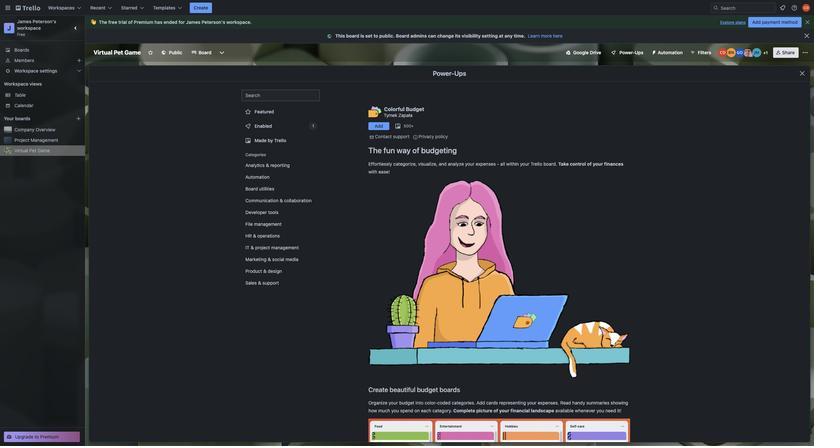 Task type: describe. For each thing, give the bounding box(es) containing it.
landscape
[[531, 409, 554, 414]]

made by trello
[[255, 138, 286, 143]]

communication
[[246, 198, 279, 204]]

1 vertical spatial +
[[411, 124, 414, 129]]

project
[[255, 245, 270, 251]]

you inside organize your budget into color-coded categories. add cards representing your expenses. read handy summaries showing how much you spend on each category.
[[392, 409, 399, 414]]

hr & operations
[[246, 233, 280, 239]]

complete
[[454, 409, 475, 414]]

& for sales
[[258, 281, 261, 286]]

workspace inside james peterson's workspace free
[[17, 25, 41, 31]]

0 horizontal spatial power-
[[433, 70, 455, 77]]

categories.
[[452, 401, 476, 406]]

your right within
[[520, 161, 530, 167]]

add for add
[[375, 123, 383, 129]]

0 horizontal spatial support
[[263, 281, 279, 286]]

ease!
[[379, 169, 390, 175]]

board link
[[188, 47, 215, 58]]

file management link
[[242, 219, 320, 230]]

learn
[[528, 33, 540, 39]]

communication & collaboration link
[[242, 196, 320, 206]]

share
[[783, 50, 795, 55]]

upgrade
[[15, 435, 33, 440]]

hr & operations link
[[242, 231, 320, 242]]

whenever
[[575, 409, 596, 414]]

can
[[428, 33, 436, 39]]

james peterson's workspace link
[[17, 19, 57, 31]]

banner containing 👋
[[85, 16, 814, 29]]

workspace settings
[[14, 68, 57, 74]]

virtual pet game inside text box
[[94, 49, 141, 56]]

control
[[570, 161, 586, 167]]

for
[[179, 19, 185, 25]]

0 horizontal spatial sm image
[[326, 33, 335, 40]]

1 vertical spatial virtual
[[14, 148, 28, 154]]

coded
[[437, 401, 451, 406]]

wave image
[[90, 19, 96, 25]]

spend
[[400, 409, 413, 414]]

Search field
[[719, 3, 776, 13]]

filters
[[698, 50, 712, 55]]

sales
[[246, 281, 257, 286]]

2 you from the left
[[597, 409, 605, 414]]

your boards
[[4, 116, 30, 121]]

handy
[[573, 401, 585, 406]]

1 vertical spatial christina overa (christinaovera) image
[[718, 48, 728, 57]]

media
[[286, 257, 299, 263]]

0 horizontal spatial power-ups
[[433, 70, 467, 77]]

show menu image
[[802, 49, 809, 56]]

power-ups inside power-ups button
[[620, 50, 644, 55]]

0 vertical spatial boards
[[15, 116, 30, 121]]

tymek
[[384, 112, 397, 118]]

fun
[[384, 146, 395, 155]]

.
[[250, 19, 252, 25]]

0 vertical spatial 1
[[766, 50, 768, 55]]

reporting
[[270, 163, 290, 168]]

contact
[[375, 134, 392, 139]]

workspace for workspace views
[[4, 81, 28, 87]]

star or unstar board image
[[148, 50, 153, 55]]

featured link
[[242, 105, 320, 119]]

budget
[[406, 106, 424, 112]]

beautiful
[[390, 387, 416, 394]]

it & project management
[[246, 245, 299, 251]]

boards
[[14, 47, 29, 53]]

product & design link
[[242, 266, 320, 277]]

privacy policy link
[[419, 134, 448, 139]]

james peterson (jamespeterson93) image
[[744, 48, 753, 57]]

set
[[366, 33, 373, 39]]

1 vertical spatial to
[[35, 435, 39, 440]]

search image
[[714, 5, 719, 10]]

0 horizontal spatial 1
[[312, 124, 314, 129]]

colorful
[[384, 106, 405, 112]]

with
[[369, 169, 377, 175]]

it!
[[618, 409, 622, 414]]

management inside "link"
[[271, 245, 299, 251]]

power- inside button
[[620, 50, 635, 55]]

project management
[[14, 137, 58, 143]]

add button
[[369, 122, 390, 130]]

1 horizontal spatial to
[[374, 33, 378, 39]]

policy
[[435, 134, 448, 139]]

primary element
[[0, 0, 814, 16]]

contact support link
[[375, 134, 410, 139]]

here
[[553, 33, 563, 39]]

your left finances
[[593, 161, 603, 167]]

game inside text box
[[125, 49, 141, 56]]

social
[[272, 257, 284, 263]]

open information menu image
[[792, 5, 798, 11]]

board for board
[[199, 50, 212, 55]]

at
[[499, 33, 504, 39]]

your right analyze
[[465, 161, 475, 167]]

customize views image
[[219, 49, 225, 56]]

need
[[606, 409, 616, 414]]

within
[[507, 161, 519, 167]]

& for it
[[251, 245, 254, 251]]

product
[[246, 269, 262, 274]]

product & design
[[246, 269, 282, 274]]

more
[[541, 33, 552, 39]]

of inside effortlessly categorize, visualize, and analyze your expenses - all within your trello board. take control of your finances with ease!
[[587, 161, 592, 167]]

operations
[[257, 233, 280, 239]]

0 horizontal spatial ups
[[455, 70, 467, 77]]

drive
[[590, 50, 601, 55]]

+ 1
[[764, 50, 768, 55]]

it & project management link
[[242, 243, 320, 253]]

ups inside button
[[635, 50, 644, 55]]

representing
[[499, 401, 526, 406]]

board for board utilities
[[246, 186, 258, 192]]

each
[[421, 409, 431, 414]]

communication & collaboration
[[246, 198, 312, 204]]

by
[[268, 138, 273, 143]]

ended
[[164, 19, 177, 25]]

time.
[[514, 33, 526, 39]]

privacy
[[419, 134, 434, 139]]

sm image inside automation button
[[649, 47, 658, 57]]

contact support
[[375, 134, 410, 139]]

the fun way of budgeting
[[369, 146, 457, 155]]

create for create
[[194, 5, 208, 10]]

power-ups button
[[607, 47, 648, 58]]

trello inside made by trello link
[[274, 138, 286, 143]]

gary orlando (garyorlando) image
[[735, 48, 745, 57]]

Search text field
[[242, 90, 320, 101]]

add for add payment method
[[753, 19, 761, 25]]

automation link
[[242, 172, 320, 183]]

analytics & reporting
[[246, 163, 290, 168]]

explore plans
[[721, 20, 746, 25]]

1 vertical spatial sm image
[[369, 134, 375, 141]]

0 horizontal spatial premium
[[40, 435, 59, 440]]

take
[[559, 161, 569, 167]]

add inside organize your budget into color-coded categories. add cards representing your expenses. read handy summaries showing how much you spend on each category.
[[477, 401, 485, 406]]

workspace inside banner
[[226, 19, 250, 25]]

sales & support
[[246, 281, 279, 286]]

public
[[169, 50, 182, 55]]



Task type: locate. For each thing, give the bounding box(es) containing it.
1 horizontal spatial pet
[[114, 49, 123, 56]]

1 vertical spatial workspace
[[17, 25, 41, 31]]

workspace up table
[[4, 81, 28, 87]]

& left design
[[263, 269, 267, 274]]

1 horizontal spatial power-ups
[[620, 50, 644, 55]]

board left customize views icon
[[199, 50, 212, 55]]

1 vertical spatial budget
[[399, 401, 414, 406]]

0 horizontal spatial workspace
[[17, 25, 41, 31]]

0 vertical spatial sm image
[[326, 33, 335, 40]]

& for hr
[[253, 233, 256, 239]]

virtual pet game link
[[14, 148, 81, 154]]

of right way
[[413, 146, 420, 155]]

workspace
[[14, 68, 39, 74], [4, 81, 28, 87]]

jeremy miller (jeremymiller198) image
[[752, 48, 762, 57]]

pet down project management
[[29, 148, 36, 154]]

1 vertical spatial create
[[369, 387, 388, 394]]

automation up board utilities at the top left of page
[[246, 174, 270, 180]]

2 vertical spatial add
[[477, 401, 485, 406]]

board
[[396, 33, 409, 39], [199, 50, 212, 55], [246, 186, 258, 192]]

1 horizontal spatial add
[[477, 401, 485, 406]]

sm image right power-ups button
[[649, 47, 658, 57]]

virtual down "project"
[[14, 148, 28, 154]]

0 vertical spatial create
[[194, 5, 208, 10]]

this
[[335, 33, 345, 39]]

management down hr & operations link
[[271, 245, 299, 251]]

1 horizontal spatial virtual pet game
[[94, 49, 141, 56]]

1 vertical spatial 1
[[312, 124, 314, 129]]

christina overa (christinaovera) image left gary orlando (garyorlando) image on the top right
[[718, 48, 728, 57]]

visibility
[[462, 33, 481, 39]]

color-
[[425, 401, 437, 406]]

pet down the trial
[[114, 49, 123, 56]]

0 vertical spatial sm image
[[649, 47, 658, 57]]

& for analytics
[[266, 163, 269, 168]]

automation button
[[649, 47, 687, 58]]

1 horizontal spatial sm image
[[369, 134, 375, 141]]

this member is an admin of this board. image
[[750, 54, 753, 57]]

0 horizontal spatial boards
[[15, 116, 30, 121]]

1 vertical spatial pet
[[29, 148, 36, 154]]

0 vertical spatial support
[[393, 134, 410, 139]]

budget up spend on the bottom of page
[[399, 401, 414, 406]]

Board name text field
[[90, 47, 144, 58]]

0 horizontal spatial automation
[[246, 174, 270, 180]]

add up picture
[[477, 401, 485, 406]]

0 horizontal spatial the
[[99, 19, 107, 25]]

christina overa (christinaovera) image right open information menu image
[[803, 4, 811, 12]]

1 horizontal spatial trello
[[531, 161, 542, 167]]

of down cards
[[494, 409, 498, 414]]

0 vertical spatial workspace
[[14, 68, 39, 74]]

0 horizontal spatial virtual
[[14, 148, 28, 154]]

1 horizontal spatial support
[[393, 134, 410, 139]]

company
[[14, 127, 34, 133]]

0 horizontal spatial you
[[392, 409, 399, 414]]

finances
[[604, 161, 624, 167]]

budget up color-
[[417, 387, 438, 394]]

1 vertical spatial workspace
[[4, 81, 28, 87]]

categorize,
[[394, 161, 417, 167]]

analytics & reporting link
[[242, 160, 320, 171]]

learn more here link
[[526, 33, 563, 39]]

overview
[[36, 127, 55, 133]]

sm image
[[649, 47, 658, 57], [412, 134, 419, 141]]

1 vertical spatial boards
[[440, 387, 460, 394]]

1 vertical spatial power-
[[433, 70, 455, 77]]

0 vertical spatial virtual pet game
[[94, 49, 141, 56]]

0 vertical spatial automation
[[658, 50, 683, 55]]

0 vertical spatial trello
[[274, 138, 286, 143]]

0 vertical spatial +
[[764, 50, 766, 55]]

all
[[501, 161, 505, 167]]

-
[[497, 161, 499, 167]]

workspace inside "dropdown button"
[[14, 68, 39, 74]]

& right analytics at left
[[266, 163, 269, 168]]

1 vertical spatial the
[[369, 146, 382, 155]]

picture
[[477, 409, 493, 414]]

1 horizontal spatial the
[[369, 146, 382, 155]]

your boards with 3 items element
[[4, 115, 66, 123]]

add payment method
[[753, 19, 798, 25]]

virtual
[[94, 49, 112, 56], [14, 148, 28, 154]]

0 vertical spatial virtual
[[94, 49, 112, 56]]

boards link
[[0, 45, 85, 55]]

& right hr
[[253, 233, 256, 239]]

management up the operations
[[254, 222, 282, 227]]

1 horizontal spatial 1
[[766, 50, 768, 55]]

2 vertical spatial board
[[246, 186, 258, 192]]

👋 the free trial of premium has ended for james peterson's workspace .
[[90, 19, 252, 25]]

automation left the "filters" button
[[658, 50, 683, 55]]

sm image down 500 +
[[412, 134, 419, 141]]

0 horizontal spatial board
[[199, 50, 212, 55]]

& right it
[[251, 245, 254, 251]]

1 vertical spatial support
[[263, 281, 279, 286]]

0 horizontal spatial create
[[194, 5, 208, 10]]

premium left the has
[[134, 19, 153, 25]]

enabled
[[255, 123, 272, 129]]

the right 👋 on the left of the page
[[99, 19, 107, 25]]

ben nelson (bennelson96) image
[[727, 48, 736, 57]]

file management
[[246, 222, 282, 227]]

payment
[[762, 19, 781, 25]]

👋
[[90, 19, 96, 25]]

0 horizontal spatial add
[[375, 123, 383, 129]]

1 horizontal spatial premium
[[134, 19, 153, 25]]

trello inside effortlessly categorize, visualize, and analyze your expenses - all within your trello board. take control of your finances with ease!
[[531, 161, 542, 167]]

pet inside text box
[[114, 49, 123, 56]]

1 horizontal spatial virtual
[[94, 49, 112, 56]]

back to home image
[[16, 3, 40, 13]]

workspaces button
[[44, 3, 85, 13]]

j link
[[4, 23, 14, 33]]

to right set
[[374, 33, 378, 39]]

made
[[255, 138, 267, 143]]

settings
[[40, 68, 57, 74]]

support
[[393, 134, 410, 139], [263, 281, 279, 286]]

trello
[[274, 138, 286, 143], [531, 161, 542, 167]]

budget inside organize your budget into color-coded categories. add cards representing your expenses. read handy summaries showing how much you spend on each category.
[[399, 401, 414, 406]]

1 horizontal spatial sm image
[[649, 47, 658, 57]]

organize
[[369, 401, 388, 406]]

you down summaries
[[597, 409, 605, 414]]

1 vertical spatial trello
[[531, 161, 542, 167]]

virtual down wave "image" on the left top
[[94, 49, 112, 56]]

1 horizontal spatial game
[[125, 49, 141, 56]]

explore
[[721, 20, 735, 25]]

0 vertical spatial power-
[[620, 50, 635, 55]]

public button
[[157, 47, 186, 58]]

collaboration
[[284, 198, 312, 204]]

peterson's inside banner
[[202, 19, 225, 25]]

free
[[108, 19, 117, 25]]

on
[[415, 409, 420, 414]]

1 horizontal spatial james
[[186, 19, 200, 25]]

2 horizontal spatial board
[[396, 33, 409, 39]]

your up complete picture of your financial landscape available whenever you need it!
[[527, 401, 537, 406]]

1 you from the left
[[392, 409, 399, 414]]

0 vertical spatial christina overa (christinaovera) image
[[803, 4, 811, 12]]

board right public.
[[396, 33, 409, 39]]

your down representing
[[500, 409, 510, 414]]

premium
[[134, 19, 153, 25], [40, 435, 59, 440]]

& for communication
[[280, 198, 283, 204]]

organize your budget into color-coded categories. add cards representing your expenses. read handy summaries showing how much you spend on each category.
[[369, 401, 628, 414]]

1 horizontal spatial you
[[597, 409, 605, 414]]

create inside button
[[194, 5, 208, 10]]

1 horizontal spatial workspace
[[226, 19, 250, 25]]

the left 'fun'
[[369, 146, 382, 155]]

budget for boards
[[417, 387, 438, 394]]

& down board utilities link
[[280, 198, 283, 204]]

0 vertical spatial ups
[[635, 50, 644, 55]]

expenses.
[[538, 401, 559, 406]]

virtual pet game down free
[[94, 49, 141, 56]]

1 horizontal spatial power-
[[620, 50, 635, 55]]

+ down zapała
[[411, 124, 414, 129]]

and
[[439, 161, 447, 167]]

+ right the jeremy miller (jeremymiller198) icon
[[764, 50, 766, 55]]

to right upgrade
[[35, 435, 39, 440]]

0 vertical spatial pet
[[114, 49, 123, 56]]

peterson's inside james peterson's workspace free
[[33, 19, 56, 24]]

1 vertical spatial add
[[375, 123, 383, 129]]

board left the utilities
[[246, 186, 258, 192]]

support down 500
[[393, 134, 410, 139]]

0 horizontal spatial christina overa (christinaovera) image
[[718, 48, 728, 57]]

1 vertical spatial ups
[[455, 70, 467, 77]]

workspace for workspace settings
[[14, 68, 39, 74]]

0 horizontal spatial james
[[17, 19, 31, 24]]

your up much
[[389, 401, 398, 406]]

categories
[[246, 153, 266, 157]]

peterson's down the back to home image
[[33, 19, 56, 24]]

share button
[[773, 47, 799, 58]]

0 vertical spatial board
[[396, 33, 409, 39]]

workspaces
[[48, 5, 75, 10]]

1 horizontal spatial +
[[764, 50, 766, 55]]

0 vertical spatial add
[[753, 19, 761, 25]]

of right "control"
[[587, 161, 592, 167]]

peterson's down create button
[[202, 19, 225, 25]]

add payment method button
[[749, 17, 802, 27]]

is
[[361, 33, 364, 39]]

sm image
[[326, 33, 335, 40], [369, 134, 375, 141]]

1 vertical spatial automation
[[246, 174, 270, 180]]

design
[[268, 269, 282, 274]]

game left star or unstar board image
[[125, 49, 141, 56]]

1 horizontal spatial automation
[[658, 50, 683, 55]]

add left payment
[[753, 19, 761, 25]]

google drive icon image
[[566, 50, 571, 55]]

& right the sales in the left bottom of the page
[[258, 281, 261, 286]]

trello left board.
[[531, 161, 542, 167]]

made by trello link
[[242, 134, 320, 147]]

developer tools
[[246, 210, 279, 215]]

workspace down 'members'
[[14, 68, 39, 74]]

1 vertical spatial sm image
[[412, 134, 419, 141]]

your
[[4, 116, 14, 121]]

1 horizontal spatial ups
[[635, 50, 644, 55]]

0 horizontal spatial peterson's
[[33, 19, 56, 24]]

0 vertical spatial workspace
[[226, 19, 250, 25]]

0 horizontal spatial budget
[[399, 401, 414, 406]]

trello right 'by'
[[274, 138, 286, 143]]

0 vertical spatial management
[[254, 222, 282, 227]]

james right for
[[186, 19, 200, 25]]

add up contact
[[375, 123, 383, 129]]

of inside banner
[[128, 19, 133, 25]]

0 notifications image
[[779, 4, 787, 12]]

you right much
[[392, 409, 399, 414]]

board utilities
[[246, 186, 274, 192]]

add board image
[[76, 116, 81, 121]]

of
[[128, 19, 133, 25], [413, 146, 420, 155], [587, 161, 592, 167], [494, 409, 498, 414]]

members link
[[0, 55, 85, 66]]

automation inside automation link
[[246, 174, 270, 180]]

game down management on the top left of the page
[[38, 148, 50, 154]]

premium inside banner
[[134, 19, 153, 25]]

0 vertical spatial game
[[125, 49, 141, 56]]

of right the trial
[[128, 19, 133, 25]]

analyze
[[448, 161, 464, 167]]

create button
[[190, 3, 212, 13]]

to
[[374, 33, 378, 39], [35, 435, 39, 440]]

boards up company
[[15, 116, 30, 121]]

sm image down add button
[[369, 134, 375, 141]]

1 horizontal spatial budget
[[417, 387, 438, 394]]

james inside james peterson's workspace free
[[17, 19, 31, 24]]

visualize,
[[418, 161, 438, 167]]

workspace
[[226, 19, 250, 25], [17, 25, 41, 31]]

virtual pet game
[[94, 49, 141, 56], [14, 148, 50, 154]]

colorful budget tymek zapała
[[384, 106, 424, 118]]

j
[[7, 24, 11, 32]]

1 vertical spatial premium
[[40, 435, 59, 440]]

has
[[155, 19, 162, 25]]

1 horizontal spatial boards
[[440, 387, 460, 394]]

banner
[[85, 16, 814, 29]]

automation inside automation button
[[658, 50, 683, 55]]

& for marketing
[[268, 257, 271, 263]]

any
[[505, 33, 513, 39]]

create beautiful budget boards
[[369, 387, 460, 394]]

views
[[29, 81, 42, 87]]

1 vertical spatial power-ups
[[433, 70, 467, 77]]

0 vertical spatial power-ups
[[620, 50, 644, 55]]

boards up the "coded"
[[440, 387, 460, 394]]

0 vertical spatial the
[[99, 19, 107, 25]]

0 horizontal spatial sm image
[[412, 134, 419, 141]]

table
[[14, 92, 26, 98]]

0 horizontal spatial trello
[[274, 138, 286, 143]]

this board is set to public. board admins can change its visibility setting at any time. learn more here
[[335, 33, 563, 39]]

change
[[437, 33, 454, 39]]

christina overa (christinaovera) image
[[803, 4, 811, 12], [718, 48, 728, 57]]

james up free
[[17, 19, 31, 24]]

virtual inside text box
[[94, 49, 112, 56]]

budget for into
[[399, 401, 414, 406]]

sales & support link
[[242, 278, 320, 289]]

templates
[[153, 5, 175, 10]]

calendar link
[[14, 102, 81, 109]]

0 horizontal spatial game
[[38, 148, 50, 154]]

workspace navigation collapse icon image
[[71, 24, 81, 33]]

create for create beautiful budget boards
[[369, 387, 388, 394]]

into
[[416, 401, 424, 406]]

sm image left the board
[[326, 33, 335, 40]]

virtual pet game down project management
[[14, 148, 50, 154]]

1 vertical spatial board
[[199, 50, 212, 55]]

0 horizontal spatial virtual pet game
[[14, 148, 50, 154]]

filters button
[[688, 47, 714, 58]]

premium right upgrade
[[40, 435, 59, 440]]

automation
[[658, 50, 683, 55], [246, 174, 270, 180]]

support down design
[[263, 281, 279, 286]]

developer
[[246, 210, 267, 215]]

1 vertical spatial virtual pet game
[[14, 148, 50, 154]]

0 vertical spatial budget
[[417, 387, 438, 394]]

power-ups
[[620, 50, 644, 55], [433, 70, 467, 77]]

1 horizontal spatial board
[[246, 186, 258, 192]]

tools
[[268, 210, 279, 215]]

& inside "link"
[[251, 245, 254, 251]]

0 horizontal spatial +
[[411, 124, 414, 129]]

james peterson's workspace free
[[17, 19, 57, 37]]

1 vertical spatial game
[[38, 148, 50, 154]]

0 vertical spatial to
[[374, 33, 378, 39]]

& for product
[[263, 269, 267, 274]]

marketing
[[246, 257, 267, 263]]

& left 'social'
[[268, 257, 271, 263]]



Task type: vqa. For each thing, say whether or not it's contained in the screenshot.
bottommost 1
yes



